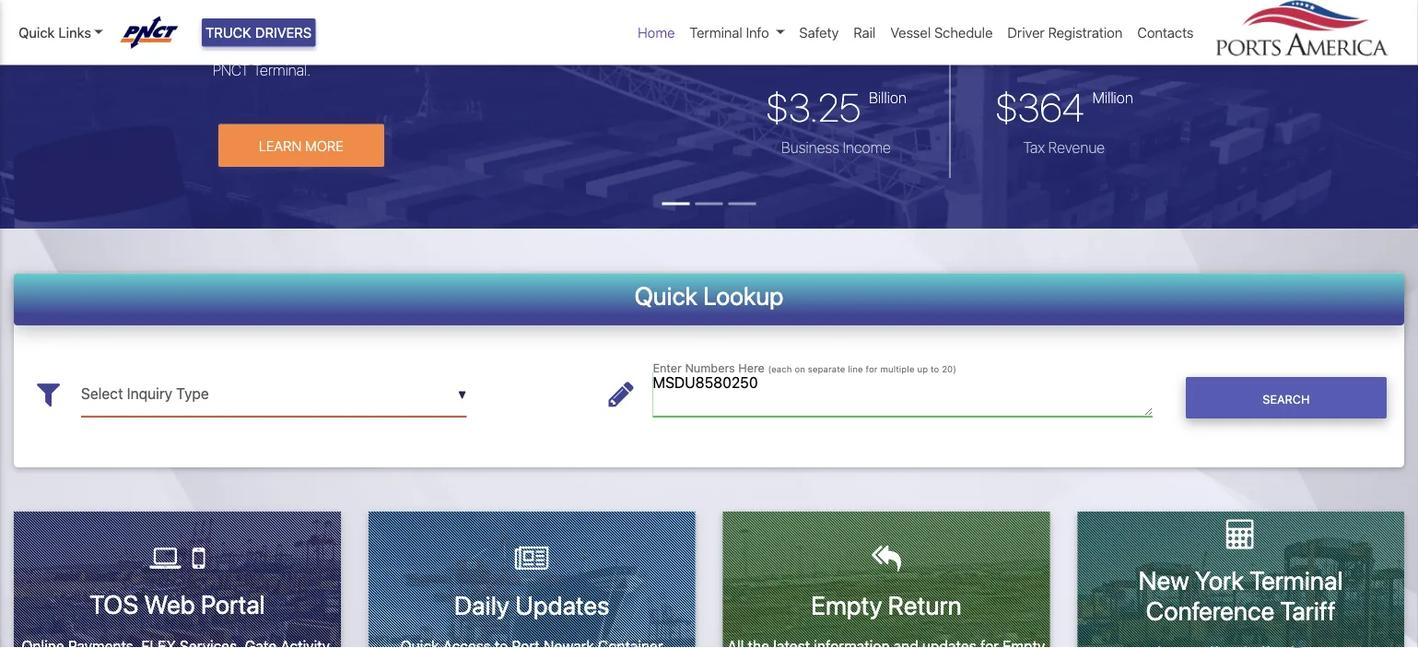 Task type: vqa. For each thing, say whether or not it's contained in the screenshot.
the PNCT's schedule of services opens a world of possibilities.                                 Over 45 international destinations for shippers moving freight through Port Newark Container Terminal.                                 811 Million Sq.Ft. of industrial space within 1.5 Hrs of PNCT Terminal.
yes



Task type: describe. For each thing, give the bounding box(es) containing it.
1.5
[[610, 38, 627, 56]]

new york terminal conference tariff
[[1139, 565, 1344, 626]]

schedule
[[263, 0, 323, 10]]

learn more
[[259, 137, 344, 153]]

(each
[[768, 363, 792, 374]]

space
[[526, 38, 565, 56]]

20)
[[942, 363, 957, 374]]

industrial
[[464, 38, 523, 56]]

safety link
[[792, 15, 847, 50]]

$3.25 billion
[[766, 84, 907, 130]]

0 vertical spatial terminal
[[690, 24, 743, 41]]

daily updates
[[454, 589, 610, 620]]

billion
[[870, 89, 907, 106]]

rail
[[854, 24, 876, 41]]

up
[[918, 363, 928, 374]]

empty
[[811, 589, 883, 620]]

freight
[[508, 15, 550, 33]]

vessel schedule link
[[884, 15, 1001, 50]]

new
[[1139, 565, 1190, 595]]

tos
[[89, 589, 139, 620]]

direct/indirect jobs
[[776, 23, 898, 41]]

more
[[305, 137, 344, 153]]

possibilities.
[[509, 0, 587, 10]]

tax
[[1024, 138, 1046, 156]]

contacts
[[1138, 24, 1194, 41]]

terminal info
[[690, 24, 770, 41]]

revenue
[[1049, 138, 1106, 156]]

links
[[58, 24, 91, 41]]

info
[[746, 24, 770, 41]]

updates
[[515, 589, 610, 620]]

a
[[443, 0, 451, 10]]

quick for quick links
[[18, 24, 55, 41]]

drivers
[[255, 24, 312, 41]]

business
[[782, 138, 840, 156]]

vessel
[[891, 24, 931, 41]]

daily
[[454, 589, 510, 620]]

of up destinations
[[326, 0, 339, 10]]

within
[[569, 38, 606, 56]]

business income
[[782, 138, 891, 156]]

truck drivers
[[206, 24, 312, 41]]

of right sq.ft.
[[448, 38, 461, 56]]

▼
[[458, 388, 467, 401]]

port
[[608, 15, 634, 33]]

quick lookup
[[635, 281, 784, 310]]

conference
[[1147, 596, 1275, 626]]

quick links link
[[18, 22, 103, 43]]

811
[[341, 38, 361, 56]]

learn
[[259, 137, 302, 153]]

on
[[795, 363, 806, 374]]

terminal inside the new york terminal conference tariff
[[1250, 565, 1344, 595]]

moving
[[458, 15, 505, 33]]

for inside pnct's schedule of services opens a world of possibilities.                                 over 45 international destinations for shippers moving freight through port newark container terminal.                                 811 million sq.ft. of industrial space within 1.5 hrs of pnct terminal.
[[378, 15, 395, 33]]

for inside enter numbers here (each on separate line for multiple up to 20)
[[866, 363, 878, 374]]

separate
[[808, 363, 846, 374]]

services
[[342, 0, 396, 10]]

terminal info link
[[683, 15, 792, 50]]

through
[[553, 15, 604, 33]]

line
[[848, 363, 864, 374]]

empty return
[[811, 589, 962, 620]]

tax revenue
[[1024, 138, 1106, 156]]

rail link
[[847, 15, 884, 50]]

learn more button
[[218, 124, 384, 167]]

opens
[[399, 0, 440, 10]]

million inside the $364 million
[[1093, 89, 1134, 106]]

direct/indirect
[[776, 23, 867, 41]]

truck drivers link
[[202, 18, 316, 47]]

schedule
[[935, 24, 993, 41]]



Task type: locate. For each thing, give the bounding box(es) containing it.
tariff
[[1281, 596, 1336, 626]]

pnct's
[[213, 0, 260, 10]]

home link
[[631, 15, 683, 50]]

$3.25
[[766, 84, 861, 130]]

1 horizontal spatial for
[[866, 363, 878, 374]]

income for $3.25
[[843, 138, 891, 156]]

here
[[739, 361, 765, 374]]

quick up enter
[[635, 281, 698, 310]]

shippers
[[399, 15, 454, 33]]

driver
[[1008, 24, 1045, 41]]

home
[[638, 24, 675, 41]]

1 horizontal spatial quick
[[635, 281, 698, 310]]

1 horizontal spatial terminal
[[1250, 565, 1344, 595]]

newark
[[637, 15, 686, 33]]

jobs
[[870, 23, 898, 41]]

0 vertical spatial terminal.
[[279, 38, 337, 56]]

terminal up tariff
[[1250, 565, 1344, 595]]

1 vertical spatial terminal.
[[253, 61, 311, 79]]

45
[[624, 0, 642, 10]]

lookup
[[703, 281, 784, 310]]

for right line
[[866, 363, 878, 374]]

None text field
[[81, 372, 467, 417], [653, 372, 1153, 417], [81, 372, 467, 417], [653, 372, 1153, 417]]

to
[[931, 363, 940, 374]]

terminal left info
[[690, 24, 743, 41]]

$364 million
[[995, 84, 1134, 130]]

driver registration link
[[1001, 15, 1131, 50]]

of right hrs
[[655, 38, 668, 56]]

world
[[454, 0, 489, 10]]

vessel schedule
[[891, 24, 993, 41]]

search button
[[1186, 377, 1388, 419]]

0 vertical spatial million
[[364, 38, 404, 56]]

york
[[1196, 565, 1245, 595]]

income right personal
[[1070, 23, 1118, 41]]

personal income
[[1011, 23, 1118, 41]]

tos web portal
[[89, 589, 265, 620]]

enter numbers here (each on separate line for multiple up to 20)
[[653, 361, 957, 374]]

quick
[[18, 24, 55, 41], [635, 281, 698, 310]]

income down $3.25 billion
[[843, 138, 891, 156]]

enter
[[653, 361, 682, 374]]

quick left links
[[18, 24, 55, 41]]

registration
[[1049, 24, 1123, 41]]

1 vertical spatial for
[[866, 363, 878, 374]]

multiple
[[881, 363, 915, 374]]

international
[[213, 15, 292, 33]]

1 vertical spatial income
[[843, 138, 891, 156]]

container
[[213, 38, 276, 56]]

quick for quick lookup
[[635, 281, 698, 310]]

0 horizontal spatial for
[[378, 15, 395, 33]]

contacts link
[[1131, 15, 1202, 50]]

0 vertical spatial quick
[[18, 24, 55, 41]]

income for direct/indirect jobs
[[1070, 23, 1118, 41]]

$364
[[995, 84, 1085, 130]]

million inside pnct's schedule of services opens a world of possibilities.                                 over 45 international destinations for shippers moving freight through port newark container terminal.                                 811 million sq.ft. of industrial space within 1.5 hrs of pnct terminal.
[[364, 38, 404, 56]]

1 horizontal spatial million
[[1093, 89, 1134, 106]]

for
[[378, 15, 395, 33], [866, 363, 878, 374]]

million up the revenue
[[1093, 89, 1134, 106]]

pnct's schedule of services opens a world of possibilities.                                 over 45 international destinations for shippers moving freight through port newark container terminal.                                 811 million sq.ft. of industrial space within 1.5 hrs of pnct terminal.
[[213, 0, 686, 79]]

over
[[590, 0, 621, 10]]

terminal. down drivers
[[253, 61, 311, 79]]

truck
[[206, 24, 252, 41]]

driver registration
[[1008, 24, 1123, 41]]

of up "moving"
[[493, 0, 506, 10]]

safety
[[800, 24, 839, 41]]

search
[[1263, 392, 1310, 405]]

1 vertical spatial terminal
[[1250, 565, 1344, 595]]

million right 811
[[364, 38, 404, 56]]

1 vertical spatial million
[[1093, 89, 1134, 106]]

return
[[888, 589, 962, 620]]

personal
[[1011, 23, 1067, 41]]

1 vertical spatial quick
[[635, 281, 698, 310]]

income
[[1070, 23, 1118, 41], [843, 138, 891, 156]]

1 horizontal spatial income
[[1070, 23, 1118, 41]]

quick links
[[18, 24, 91, 41]]

0 horizontal spatial million
[[364, 38, 404, 56]]

hrs
[[630, 38, 652, 56]]

0 vertical spatial for
[[378, 15, 395, 33]]

terminal
[[690, 24, 743, 41], [1250, 565, 1344, 595]]

0 horizontal spatial quick
[[18, 24, 55, 41]]

terminal.
[[279, 38, 337, 56], [253, 61, 311, 79]]

million
[[364, 38, 404, 56], [1093, 89, 1134, 106]]

sq.ft.
[[407, 38, 445, 56]]

terminal. down destinations
[[279, 38, 337, 56]]

numbers
[[685, 361, 735, 374]]

welcome to port newmark container terminal image
[[0, 0, 1419, 332]]

destinations
[[296, 15, 374, 33]]

portal
[[201, 589, 265, 620]]

0 vertical spatial income
[[1070, 23, 1118, 41]]

0 horizontal spatial income
[[843, 138, 891, 156]]

pnct
[[213, 61, 250, 79]]

0 horizontal spatial terminal
[[690, 24, 743, 41]]

web
[[144, 589, 195, 620]]

for down services
[[378, 15, 395, 33]]



